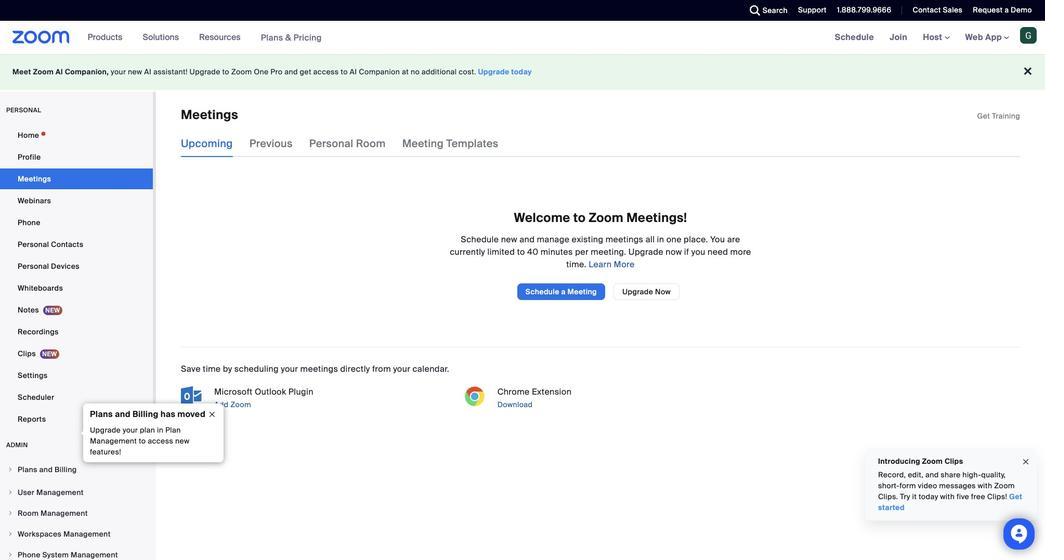 Task type: vqa. For each thing, say whether or not it's contained in the screenshot.
Meet Zoom AI Companion, your new AI assistant! Upgrade to Zoom One Pro and get access to AI Companion at no additional cost. Upgrade today
yes



Task type: locate. For each thing, give the bounding box(es) containing it.
billing for plans and billing has moved
[[133, 409, 158, 420]]

1 ai from the left
[[56, 67, 63, 76]]

1 vertical spatial meeting
[[568, 287, 597, 296]]

learn
[[589, 259, 612, 270]]

record, edit, and share high-quality, short-form video messages with zoom clips. try it today with five free clips!
[[878, 470, 1015, 501]]

schedule for schedule a meeting
[[526, 287, 559, 296]]

are
[[727, 234, 740, 245]]

to left "40"
[[517, 246, 525, 257]]

room management menu item
[[0, 503, 153, 523]]

your
[[111, 67, 126, 76], [281, 363, 298, 374], [393, 363, 410, 374], [123, 425, 138, 435]]

zoom inside microsoft outlook plugin add zoom
[[230, 400, 251, 409]]

to left companion
[[341, 67, 348, 76]]

recordings
[[18, 327, 59, 336]]

1 right image from the top
[[7, 466, 14, 473]]

ai left assistant!
[[144, 67, 151, 76]]

1 vertical spatial meetings
[[18, 174, 51, 184]]

meetings up plugin
[[300, 363, 338, 374]]

per
[[575, 246, 589, 257]]

plans for plans and billing
[[18, 465, 37, 474]]

pro
[[271, 67, 283, 76]]

place.
[[684, 234, 708, 245]]

and left get
[[285, 67, 298, 76]]

room management
[[18, 509, 88, 518]]

phone down webinars
[[18, 218, 40, 227]]

today inside meet zoom ai companion, footer
[[511, 67, 532, 76]]

directly
[[340, 363, 370, 374]]

1 vertical spatial plans
[[90, 409, 113, 420]]

2 vertical spatial new
[[175, 436, 189, 446]]

0 vertical spatial new
[[128, 67, 142, 76]]

1 vertical spatial billing
[[55, 465, 77, 474]]

schedule a meeting
[[526, 287, 597, 296]]

0 horizontal spatial meeting
[[402, 137, 444, 150]]

1 vertical spatial room
[[18, 509, 39, 518]]

existing
[[572, 234, 603, 245]]

with down messages
[[940, 492, 955, 501]]

meetings inside personal menu menu
[[18, 174, 51, 184]]

plans left &
[[261, 32, 283, 43]]

today
[[511, 67, 532, 76], [919, 492, 938, 501]]

meet
[[12, 67, 31, 76]]

banner
[[0, 21, 1045, 55]]

upgrade up features!
[[90, 425, 121, 435]]

settings link
[[0, 365, 153, 386]]

your up plugin
[[281, 363, 298, 374]]

user management menu item
[[0, 483, 153, 502]]

2 horizontal spatial plans
[[261, 32, 283, 43]]

room
[[356, 137, 386, 150], [18, 509, 39, 518]]

0 horizontal spatial in
[[157, 425, 163, 435]]

plans for plans & pricing
[[261, 32, 283, 43]]

0 horizontal spatial plans
[[18, 465, 37, 474]]

schedule down "40"
[[526, 287, 559, 296]]

2 right image from the top
[[7, 489, 14, 496]]

1.888.799.9666 button up join at the right top
[[829, 0, 894, 21]]

billing inside plans and billing has moved tooltip
[[133, 409, 158, 420]]

upgrade right cost.
[[478, 67, 509, 76]]

2 vertical spatial personal
[[18, 262, 49, 271]]

schedule
[[835, 32, 874, 43], [461, 234, 499, 245], [526, 287, 559, 296]]

today inside record, edit, and share high-quality, short-form video messages with zoom clips. try it today with five free clips!
[[919, 492, 938, 501]]

a left demo
[[1005, 5, 1009, 15]]

your left plan
[[123, 425, 138, 435]]

management up workspaces management
[[41, 509, 88, 518]]

webinars link
[[0, 190, 153, 211]]

workspaces
[[18, 529, 62, 539]]

zoom up existing
[[589, 210, 623, 226]]

right image for phone system management
[[7, 552, 14, 558]]

2 vertical spatial schedule
[[526, 287, 559, 296]]

personal
[[309, 137, 353, 150], [18, 240, 49, 249], [18, 262, 49, 271]]

0 vertical spatial get
[[977, 111, 990, 121]]

0 horizontal spatial access
[[148, 436, 173, 446]]

upgrade your plan in plan management to access new features!
[[90, 425, 189, 457]]

0 horizontal spatial close image
[[204, 410, 220, 419]]

1 phone from the top
[[18, 218, 40, 227]]

0 vertical spatial with
[[978, 481, 992, 490]]

resources
[[199, 32, 241, 43]]

plans inside plans and billing has moved tooltip
[[90, 409, 113, 420]]

access right get
[[313, 67, 339, 76]]

0 vertical spatial meeting
[[402, 137, 444, 150]]

1 horizontal spatial today
[[919, 492, 938, 501]]

user management
[[18, 488, 84, 497]]

0 horizontal spatial today
[[511, 67, 532, 76]]

plans and billing has moved
[[90, 409, 205, 420]]

0 vertical spatial meetings
[[181, 107, 238, 123]]

calendar.
[[413, 363, 449, 374]]

all
[[646, 234, 655, 245]]

phone down the workspaces
[[18, 550, 40, 559]]

ai left companion, at the left of page
[[56, 67, 63, 76]]

management
[[90, 436, 137, 446], [36, 488, 84, 497], [41, 509, 88, 518], [63, 529, 111, 539], [71, 550, 118, 559]]

zoom logo image
[[12, 31, 69, 44]]

0 vertical spatial room
[[356, 137, 386, 150]]

clips up settings at the left of the page
[[18, 349, 36, 358]]

1 horizontal spatial new
[[175, 436, 189, 446]]

meetings link
[[0, 168, 153, 189]]

1 horizontal spatial get
[[1009, 492, 1022, 501]]

personal devices link
[[0, 256, 153, 277]]

right image for workspaces management
[[7, 531, 14, 537]]

learn more
[[586, 259, 635, 270]]

0 vertical spatial billing
[[133, 409, 158, 420]]

meetings up the meeting.
[[606, 234, 643, 245]]

1.888.799.9666
[[837, 5, 891, 15]]

meetings navigation
[[827, 21, 1045, 55]]

1 horizontal spatial access
[[313, 67, 339, 76]]

management up phone system management menu item at bottom left
[[63, 529, 111, 539]]

plans inside product information navigation
[[261, 32, 283, 43]]

2 phone from the top
[[18, 550, 40, 559]]

1 vertical spatial with
[[940, 492, 955, 501]]

your inside meet zoom ai companion, footer
[[111, 67, 126, 76]]

right image
[[7, 466, 14, 473], [7, 489, 14, 496], [7, 510, 14, 516], [7, 531, 14, 537], [7, 552, 14, 558]]

ai
[[56, 67, 63, 76], [144, 67, 151, 76], [350, 67, 357, 76]]

short-
[[878, 481, 900, 490]]

meetings up webinars
[[18, 174, 51, 184]]

web app button
[[965, 32, 1009, 43]]

1 horizontal spatial in
[[657, 234, 664, 245]]

phone system management menu item
[[0, 545, 153, 560]]

high-
[[963, 470, 981, 479]]

schedule inside button
[[526, 287, 559, 296]]

time
[[203, 363, 221, 374]]

1 horizontal spatial room
[[356, 137, 386, 150]]

extension
[[532, 386, 572, 397]]

1 horizontal spatial plans
[[90, 409, 113, 420]]

0 horizontal spatial new
[[128, 67, 142, 76]]

management for user management
[[36, 488, 84, 497]]

0 horizontal spatial ai
[[56, 67, 63, 76]]

right image inside 'plans and billing' menu item
[[7, 466, 14, 473]]

0 horizontal spatial billing
[[55, 465, 77, 474]]

get right clips!
[[1009, 492, 1022, 501]]

and up upgrade your plan in plan management to access new features!
[[115, 409, 130, 420]]

personal inside tabs of meeting tab list
[[309, 137, 353, 150]]

devices
[[51, 262, 80, 271]]

meetings
[[181, 107, 238, 123], [18, 174, 51, 184]]

1 vertical spatial today
[[919, 492, 938, 501]]

messages
[[939, 481, 976, 490]]

meeting
[[402, 137, 444, 150], [568, 287, 597, 296]]

2 horizontal spatial new
[[501, 234, 517, 245]]

2 vertical spatial plans
[[18, 465, 37, 474]]

0 horizontal spatial meetings
[[18, 174, 51, 184]]

get inside get started
[[1009, 492, 1022, 501]]

new inside meet zoom ai companion, footer
[[128, 67, 142, 76]]

companion,
[[65, 67, 109, 76]]

right image down admin
[[7, 466, 14, 473]]

1 vertical spatial get
[[1009, 492, 1022, 501]]

one
[[666, 234, 682, 245]]

phone inside phone system management menu item
[[18, 550, 40, 559]]

right image left system on the left bottom
[[7, 552, 14, 558]]

upgrade left the now at the bottom of the page
[[622, 287, 653, 296]]

to down resources dropdown button
[[222, 67, 229, 76]]

new left assistant!
[[128, 67, 142, 76]]

new inside upgrade your plan in plan management to access new features!
[[175, 436, 189, 446]]

plans inside 'plans and billing' menu item
[[18, 465, 37, 474]]

0 vertical spatial access
[[313, 67, 339, 76]]

0 vertical spatial personal
[[309, 137, 353, 150]]

meet zoom ai companion, footer
[[0, 54, 1045, 90]]

request a demo link
[[965, 0, 1045, 21], [973, 5, 1032, 15]]

personal room
[[309, 137, 386, 150]]

zoom up clips!
[[994, 481, 1015, 490]]

1 vertical spatial personal
[[18, 240, 49, 249]]

right image left the workspaces
[[7, 531, 14, 537]]

get left training
[[977, 111, 990, 121]]

upgrade inside button
[[622, 287, 653, 296]]

management up features!
[[90, 436, 137, 446]]

3 right image from the top
[[7, 510, 14, 516]]

upgrade
[[190, 67, 220, 76], [478, 67, 509, 76], [629, 246, 664, 257], [622, 287, 653, 296], [90, 425, 121, 435]]

right image inside workspaces management menu item
[[7, 531, 14, 537]]

billing for plans and billing
[[55, 465, 77, 474]]

schedule inside the schedule new and manage existing meetings all in one place. you are currently limited to 40 minutes per meeting. upgrade now if you need more time.
[[461, 234, 499, 245]]

new up limited
[[501, 234, 517, 245]]

billing up user management menu item
[[55, 465, 77, 474]]

in right all
[[657, 234, 664, 245]]

add zoom link
[[212, 398, 454, 411]]

1 vertical spatial new
[[501, 234, 517, 245]]

0 vertical spatial schedule
[[835, 32, 874, 43]]

a inside button
[[561, 287, 566, 296]]

demo
[[1011, 5, 1032, 15]]

0 vertical spatial plans
[[261, 32, 283, 43]]

1 horizontal spatial close image
[[1022, 456, 1030, 468]]

new down "plan"
[[175, 436, 189, 446]]

get training
[[977, 111, 1020, 121]]

your right companion, at the left of page
[[111, 67, 126, 76]]

a down minutes
[[561, 287, 566, 296]]

1 vertical spatial a
[[561, 287, 566, 296]]

zoom down microsoft
[[230, 400, 251, 409]]

1 horizontal spatial meetings
[[606, 234, 643, 245]]

meeting left templates
[[402, 137, 444, 150]]

admin menu menu
[[0, 460, 153, 560]]

schedule for schedule new and manage existing meetings all in one place. you are currently limited to 40 minutes per meeting. upgrade now if you need more time.
[[461, 234, 499, 245]]

40
[[527, 246, 538, 257]]

upgrade now
[[622, 287, 671, 296]]

1 horizontal spatial meetings
[[181, 107, 238, 123]]

0 horizontal spatial get
[[977, 111, 990, 121]]

5 right image from the top
[[7, 552, 14, 558]]

phone inside phone link
[[18, 218, 40, 227]]

4 right image from the top
[[7, 531, 14, 537]]

and up video
[[926, 470, 939, 479]]

phone
[[18, 218, 40, 227], [18, 550, 40, 559]]

meetings inside the schedule new and manage existing meetings all in one place. you are currently limited to 40 minutes per meeting. upgrade now if you need more time.
[[606, 234, 643, 245]]

app
[[985, 32, 1002, 43]]

microsoft outlook plugin add zoom
[[214, 386, 313, 409]]

with up 'free'
[[978, 481, 992, 490]]

right image inside phone system management menu item
[[7, 552, 14, 558]]

learn more link
[[586, 259, 635, 270]]

access down "plan"
[[148, 436, 173, 446]]

in inside the schedule new and manage existing meetings all in one place. you are currently limited to 40 minutes per meeting. upgrade now if you need more time.
[[657, 234, 664, 245]]

and up user management
[[39, 465, 53, 474]]

1 vertical spatial phone
[[18, 550, 40, 559]]

zoom inside record, edit, and share high-quality, short-form video messages with zoom clips. try it today with five free clips!
[[994, 481, 1015, 490]]

0 horizontal spatial clips
[[18, 349, 36, 358]]

and inside tooltip
[[115, 409, 130, 420]]

schedule inside meetings navigation
[[835, 32, 874, 43]]

access
[[313, 67, 339, 76], [148, 436, 173, 446]]

1 vertical spatial meetings
[[300, 363, 338, 374]]

1 vertical spatial in
[[157, 425, 163, 435]]

billing up plan
[[133, 409, 158, 420]]

meeting down time. at the right top
[[568, 287, 597, 296]]

solutions
[[143, 32, 179, 43]]

1 horizontal spatial meeting
[[568, 287, 597, 296]]

plans down scheduler link
[[90, 409, 113, 420]]

1 horizontal spatial clips
[[945, 457, 963, 466]]

1 horizontal spatial a
[[1005, 5, 1009, 15]]

personal for personal room
[[309, 137, 353, 150]]

room inside tabs of meeting tab list
[[356, 137, 386, 150]]

sales
[[943, 5, 963, 15]]

get for get training
[[977, 111, 990, 121]]

share
[[941, 470, 961, 479]]

manage
[[537, 234, 570, 245]]

right image left user
[[7, 489, 14, 496]]

0 vertical spatial today
[[511, 67, 532, 76]]

management inside room management menu item
[[41, 509, 88, 518]]

billing inside 'plans and billing' menu item
[[55, 465, 77, 474]]

cost.
[[459, 67, 476, 76]]

you
[[710, 234, 725, 245]]

search button
[[742, 0, 790, 21]]

1 horizontal spatial schedule
[[526, 287, 559, 296]]

right image left room management
[[7, 510, 14, 516]]

to down plan
[[139, 436, 146, 446]]

management up room management
[[36, 488, 84, 497]]

plans up user
[[18, 465, 37, 474]]

outlook
[[255, 386, 286, 397]]

contact
[[913, 5, 941, 15]]

0 vertical spatial meetings
[[606, 234, 643, 245]]

1 vertical spatial access
[[148, 436, 173, 446]]

personal devices
[[18, 262, 80, 271]]

0 vertical spatial clips
[[18, 349, 36, 358]]

1 vertical spatial schedule
[[461, 234, 499, 245]]

webinars
[[18, 196, 51, 205]]

close image
[[204, 410, 220, 419], [1022, 456, 1030, 468]]

plans for plans and billing has moved
[[90, 409, 113, 420]]

0 horizontal spatial meetings
[[300, 363, 338, 374]]

management inside workspaces management menu item
[[63, 529, 111, 539]]

video
[[918, 481, 937, 490]]

zoom
[[33, 67, 54, 76], [231, 67, 252, 76], [589, 210, 623, 226], [230, 400, 251, 409], [922, 457, 943, 466], [994, 481, 1015, 490]]

meeting.
[[591, 246, 626, 257]]

0 horizontal spatial a
[[561, 287, 566, 296]]

schedule up currently
[[461, 234, 499, 245]]

management down workspaces management menu item
[[71, 550, 118, 559]]

clips up share
[[945, 457, 963, 466]]

add
[[214, 400, 229, 409]]

0 horizontal spatial schedule
[[461, 234, 499, 245]]

now
[[655, 287, 671, 296]]

right image inside user management menu item
[[7, 489, 14, 496]]

in right plan
[[157, 425, 163, 435]]

ai left companion
[[350, 67, 357, 76]]

billing
[[133, 409, 158, 420], [55, 465, 77, 474]]

2 horizontal spatial ai
[[350, 67, 357, 76]]

management inside phone system management menu item
[[71, 550, 118, 559]]

0 horizontal spatial room
[[18, 509, 39, 518]]

right image for plans and billing
[[7, 466, 14, 473]]

1 horizontal spatial ai
[[144, 67, 151, 76]]

contacts
[[51, 240, 83, 249]]

plans & pricing
[[261, 32, 322, 43]]

right image inside room management menu item
[[7, 510, 14, 516]]

schedule down 1.888.799.9666
[[835, 32, 874, 43]]

training
[[992, 111, 1020, 121]]

0 vertical spatial close image
[[204, 410, 220, 419]]

introducing
[[878, 457, 920, 466]]

management inside user management menu item
[[36, 488, 84, 497]]

plans
[[261, 32, 283, 43], [90, 409, 113, 420], [18, 465, 37, 474]]

0 vertical spatial a
[[1005, 5, 1009, 15]]

your right from
[[393, 363, 410, 374]]

meetings up upcoming
[[181, 107, 238, 123]]

1 horizontal spatial billing
[[133, 409, 158, 420]]

0 vertical spatial phone
[[18, 218, 40, 227]]

from
[[372, 363, 391, 374]]

and up "40"
[[520, 234, 535, 245]]

upgrade down all
[[629, 246, 664, 257]]

2 horizontal spatial schedule
[[835, 32, 874, 43]]

0 vertical spatial in
[[657, 234, 664, 245]]

1 vertical spatial close image
[[1022, 456, 1030, 468]]



Task type: describe. For each thing, give the bounding box(es) containing it.
management for room management
[[41, 509, 88, 518]]

a for request
[[1005, 5, 1009, 15]]

get
[[300, 67, 311, 76]]

schedule for schedule
[[835, 32, 874, 43]]

plan
[[165, 425, 181, 435]]

phone for phone
[[18, 218, 40, 227]]

meeting inside tab list
[[402, 137, 444, 150]]

meetings for existing
[[606, 234, 643, 245]]

close image inside plans and billing has moved tooltip
[[204, 410, 220, 419]]

introducing zoom clips
[[878, 457, 963, 466]]

web
[[965, 32, 983, 43]]

upgrade down product information navigation
[[190, 67, 220, 76]]

meeting templates
[[402, 137, 499, 150]]

get training link
[[977, 111, 1020, 121]]

at
[[402, 67, 409, 76]]

a for schedule
[[561, 287, 566, 296]]

upgrade inside the schedule new and manage existing meetings all in one place. you are currently limited to 40 minutes per meeting. upgrade now if you need more time.
[[629, 246, 664, 257]]

plans and billing has moved tooltip
[[81, 403, 224, 462]]

tabs of meeting tab list
[[181, 130, 515, 157]]

plan
[[140, 425, 155, 435]]

new inside the schedule new and manage existing meetings all in one place. you are currently limited to 40 minutes per meeting. upgrade now if you need more time.
[[501, 234, 517, 245]]

time.
[[566, 259, 586, 270]]

clips link
[[0, 343, 153, 364]]

products
[[88, 32, 122, 43]]

form
[[900, 481, 916, 490]]

scheduler link
[[0, 387, 153, 408]]

profile picture image
[[1020, 27, 1037, 44]]

try
[[900, 492, 910, 501]]

1.888.799.9666 button up schedule link
[[837, 5, 891, 15]]

upgrade inside upgrade your plan in plan management to access new features!
[[90, 425, 121, 435]]

personal for personal contacts
[[18, 240, 49, 249]]

meetings for your
[[300, 363, 338, 374]]

features!
[[90, 447, 121, 457]]

get for get started
[[1009, 492, 1022, 501]]

meeting inside button
[[568, 287, 597, 296]]

upgrade now button
[[614, 283, 680, 300]]

phone link
[[0, 212, 153, 233]]

chrome
[[497, 386, 530, 397]]

phone for phone system management
[[18, 550, 40, 559]]

resources button
[[199, 21, 245, 54]]

user
[[18, 488, 35, 497]]

management inside upgrade your plan in plan management to access new features!
[[90, 436, 137, 446]]

one
[[254, 67, 269, 76]]

personal
[[6, 106, 41, 114]]

save
[[181, 363, 201, 374]]

host
[[923, 32, 945, 43]]

reports link
[[0, 409, 153, 429]]

meetings!
[[627, 210, 687, 226]]

plugin
[[288, 386, 313, 397]]

access inside meet zoom ai companion, footer
[[313, 67, 339, 76]]

and inside menu item
[[39, 465, 53, 474]]

settings
[[18, 371, 48, 380]]

moved
[[177, 409, 205, 420]]

get started
[[878, 492, 1022, 512]]

2 ai from the left
[[144, 67, 151, 76]]

more
[[730, 246, 751, 257]]

host button
[[923, 32, 950, 43]]

reports
[[18, 414, 46, 424]]

previous
[[249, 137, 293, 150]]

admin
[[6, 441, 28, 449]]

whiteboards
[[18, 283, 63, 293]]

personal menu menu
[[0, 125, 153, 431]]

personal for personal devices
[[18, 262, 49, 271]]

join link
[[882, 21, 915, 54]]

record,
[[878, 470, 906, 479]]

system
[[42, 550, 69, 559]]

workspaces management menu item
[[0, 524, 153, 544]]

in inside upgrade your plan in plan management to access new features!
[[157, 425, 163, 435]]

need
[[708, 246, 728, 257]]

save time by scheduling your meetings directly from your calendar.
[[181, 363, 449, 374]]

scheduling
[[234, 363, 279, 374]]

plans and billing menu item
[[0, 460, 153, 481]]

additional
[[422, 67, 457, 76]]

right image for room management
[[7, 510, 14, 516]]

now
[[666, 246, 682, 257]]

room inside menu item
[[18, 509, 39, 518]]

scheduler
[[18, 393, 54, 402]]

clips inside clips link
[[18, 349, 36, 358]]

to up existing
[[573, 210, 586, 226]]

upgrade today link
[[478, 67, 532, 76]]

product information navigation
[[80, 21, 330, 55]]

3 ai from the left
[[350, 67, 357, 76]]

your inside upgrade your plan in plan management to access new features!
[[123, 425, 138, 435]]

upcoming
[[181, 137, 233, 150]]

welcome to zoom meetings!
[[514, 210, 687, 226]]

to inside the schedule new and manage existing meetings all in one place. you are currently limited to 40 minutes per meeting. upgrade now if you need more time.
[[517, 246, 525, 257]]

zoom right 'meet'
[[33, 67, 54, 76]]

clips.
[[878, 492, 898, 501]]

&
[[285, 32, 291, 43]]

and inside record, edit, and share high-quality, short-form video messages with zoom clips. try it today with five free clips!
[[926, 470, 939, 479]]

get started link
[[878, 492, 1022, 512]]

free
[[971, 492, 985, 501]]

no
[[411, 67, 420, 76]]

solutions button
[[143, 21, 184, 54]]

search
[[763, 6, 788, 15]]

home
[[18, 131, 39, 140]]

support
[[798, 5, 827, 15]]

products button
[[88, 21, 127, 54]]

recordings link
[[0, 321, 153, 342]]

microsoft
[[214, 386, 253, 397]]

1 vertical spatial clips
[[945, 457, 963, 466]]

to inside upgrade your plan in plan management to access new features!
[[139, 436, 146, 446]]

minutes
[[541, 246, 573, 257]]

schedule a meeting button
[[517, 283, 605, 300]]

zoom left one
[[231, 67, 252, 76]]

it
[[912, 492, 917, 501]]

1 horizontal spatial with
[[978, 481, 992, 490]]

web app
[[965, 32, 1002, 43]]

phone system management
[[18, 550, 118, 559]]

and inside the schedule new and manage existing meetings all in one place. you are currently limited to 40 minutes per meeting. upgrade now if you need more time.
[[520, 234, 535, 245]]

and inside meet zoom ai companion, footer
[[285, 67, 298, 76]]

right image for user management
[[7, 489, 14, 496]]

request a demo
[[973, 5, 1032, 15]]

quality,
[[981, 470, 1006, 479]]

access inside upgrade your plan in plan management to access new features!
[[148, 436, 173, 446]]

download link
[[495, 398, 737, 411]]

banner containing products
[[0, 21, 1045, 55]]

management for workspaces management
[[63, 529, 111, 539]]

plans and billing
[[18, 465, 77, 474]]

zoom up edit,
[[922, 457, 943, 466]]

0 horizontal spatial with
[[940, 492, 955, 501]]



